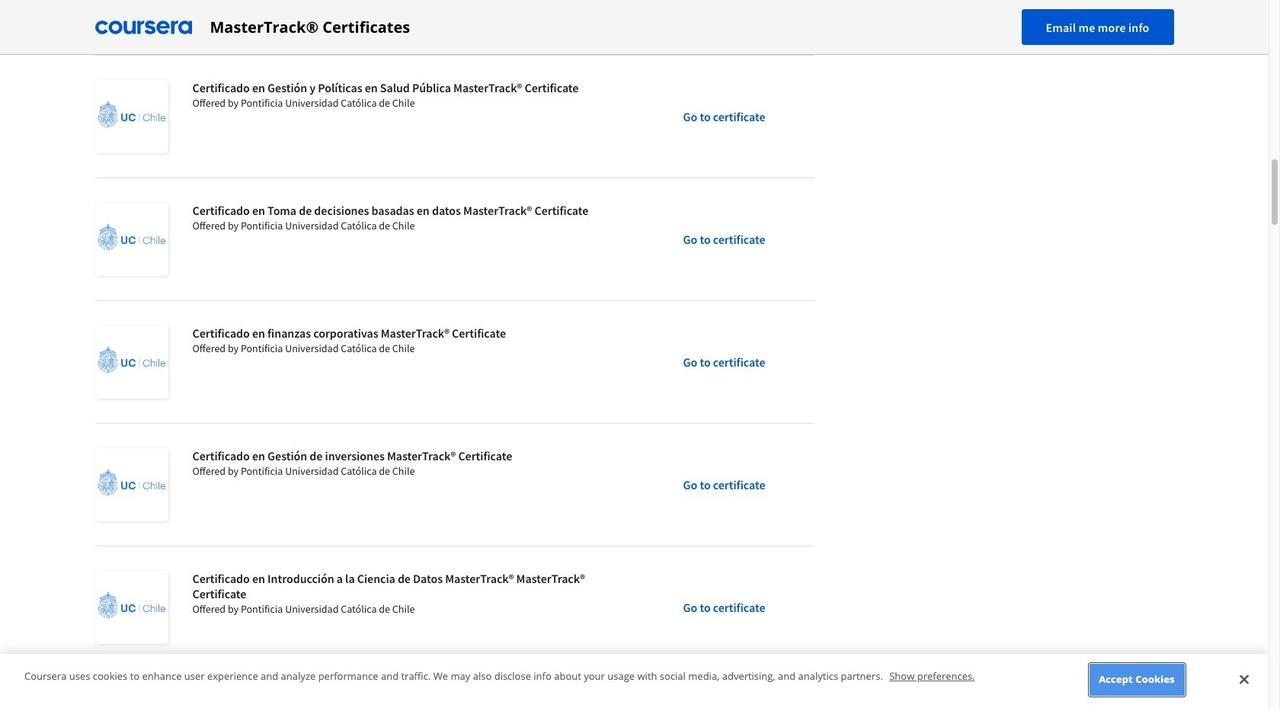 Task type: vqa. For each thing, say whether or not it's contained in the screenshot.
second Pontificia Universidad Católica de Chile Image from the top
yes



Task type: locate. For each thing, give the bounding box(es) containing it.
1 pontificia universidad católica de chile image from the top
[[95, 80, 168, 153]]

4 pontificia universidad católica de chile image from the top
[[95, 448, 168, 522]]

pontificia universidad católica de chile image
[[95, 80, 168, 153], [95, 203, 168, 276], [95, 326, 168, 399], [95, 448, 168, 522], [95, 571, 168, 644]]

privacy alert dialog
[[0, 654, 1269, 708]]

coursera image
[[95, 15, 192, 39]]



Task type: describe. For each thing, give the bounding box(es) containing it.
5 pontificia universidad católica de chile image from the top
[[95, 571, 168, 644]]

2 pontificia universidad católica de chile image from the top
[[95, 203, 168, 276]]

3 pontificia universidad católica de chile image from the top
[[95, 326, 168, 399]]



